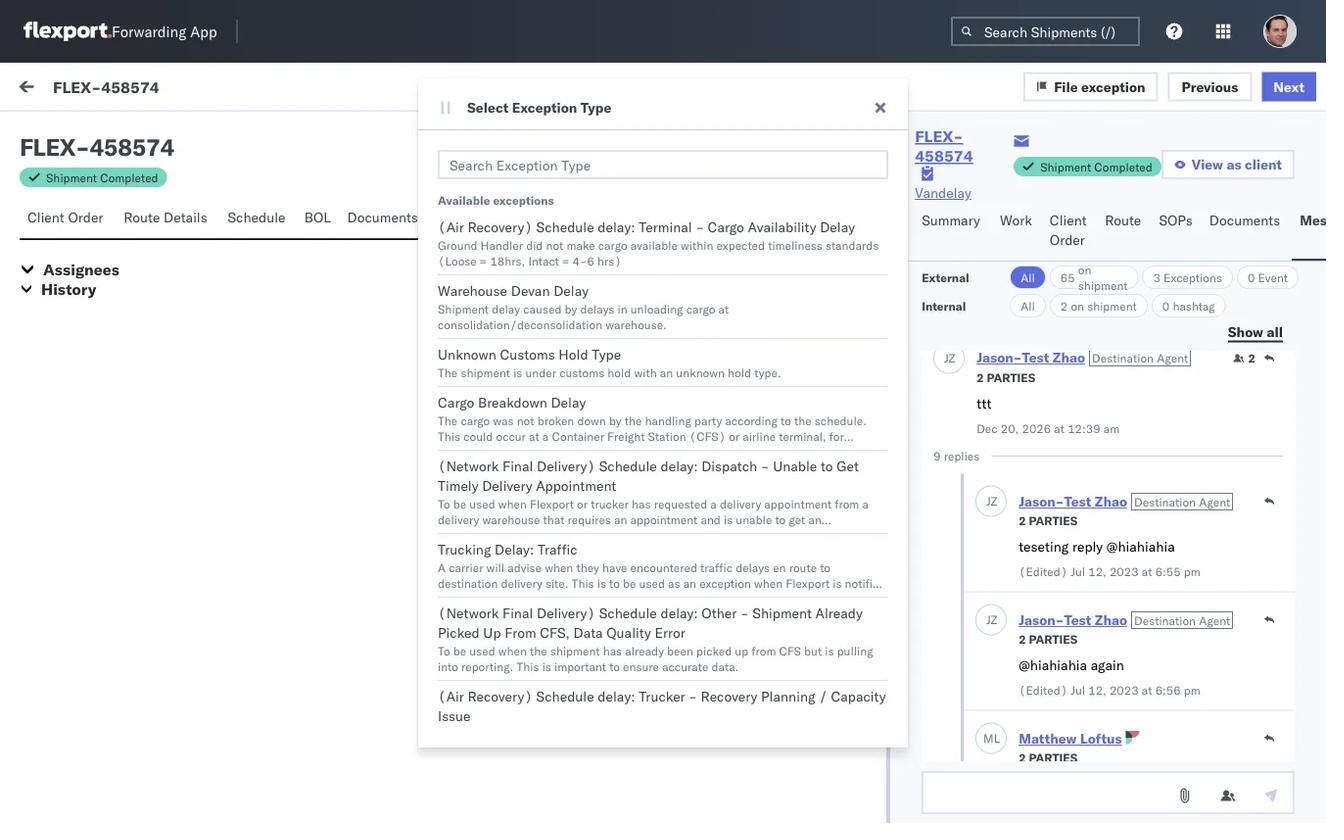 Task type: locate. For each thing, give the bounding box(es) containing it.
1 vertical spatial assignees
[[43, 260, 119, 279]]

all right mark
[[1064, 80, 1083, 97]]

2 recovery) from the top
[[468, 688, 533, 705]]

0 horizontal spatial handling
[[470, 742, 517, 757]]

picked
[[697, 643, 732, 658], [647, 742, 682, 757]]

1 vertical spatial jul
[[1071, 683, 1086, 698]]

None text field
[[922, 771, 1295, 814]]

1 (air from the top
[[438, 219, 464, 236]]

mark
[[1027, 80, 1061, 97]]

shipment
[[1041, 159, 1092, 174], [46, 170, 97, 185], [438, 301, 489, 316], [753, 605, 812, 622]]

1 12, from the top
[[1089, 565, 1107, 580]]

recovery) inside '(air recovery) schedule delay: terminal - cargo availability delay ground handler did not make cargo available within expected timeliness standards (loose = 18hrs, intact = 4-6 hrs)'
[[468, 219, 533, 236]]

at inside 'ttt dec 20, 2026 at 12:39 am'
[[1055, 422, 1065, 437]]

upload document button
[[580, 131, 725, 161]]

1 pdt from the top
[[442, 212, 467, 229]]

flex- 458574 up 'vandelay' link
[[915, 126, 974, 166]]

0 vertical spatial of
[[438, 591, 449, 606]]

cargo inside the warehouse devan delay shipment delay caused by delays in unloading cargo at consolidation/deconsolidation warehouse.
[[687, 301, 716, 316]]

26, for oct 26, 2023, 7:21 pm pdt
[[318, 300, 339, 317]]

all button for 2
[[1010, 294, 1046, 317]]

by right caused
[[565, 301, 577, 316]]

deliver left until
[[471, 758, 507, 773]]

1 vertical spatial z
[[991, 494, 998, 509]]

recover
[[540, 727, 579, 741]]

didn't
[[438, 758, 468, 773]]

related
[[697, 170, 738, 185]]

oct for oct 26, 2023, 7:16 pm pdt
[[292, 389, 314, 406]]

dispatch
[[702, 458, 758, 475]]

an right get
[[809, 512, 822, 527]]

ensure
[[623, 659, 659, 674]]

2 inside button
[[1249, 351, 1256, 366]]

route
[[124, 209, 160, 226], [1105, 212, 1142, 229]]

could
[[464, 429, 493, 443]]

1 pm from the top
[[418, 212, 439, 229]]

j for ttt
[[945, 351, 949, 365]]

delay for devan
[[554, 282, 589, 299]]

jason- for @hiahiahia
[[1019, 612, 1065, 629]]

zhao for reply
[[1095, 493, 1128, 511]]

be down picked
[[453, 643, 467, 658]]

flex- for oct 26, 2023, 7:21 pm pdt
[[696, 316, 737, 333]]

shipment inside (air recovery) schedule delay: trucker - recovery planning / capacity issue trucker inability to recover and deliver shipment to cfs within established sla by cargo handling type examples: trucker picked up ahead of or over weekend and didn't deliver until after weekend, cfs / trucker is not operational on sunday
[[644, 727, 694, 741]]

be down timely
[[453, 496, 467, 511]]

3 2023, from the top
[[343, 389, 381, 406]]

at inside cargo breakdown delay the cargo was not broken down by the handling party according to the schedule. this could occur at a container freight station (cfs) or airline terminal, for example. (network final delivery) schedule delay: dispatch - unable to get timely delivery appointment to be used when flexport or trucker has requested a delivery appointment from a delivery warehouse that requires an appointment and is unable to get an appointment within sla trucking delay: traffic a carrier will advise when they have encountered traffic delays en route to destination delivery site. this is to be used as an exception when flexport is notified of this occurance impacting a shipment's final delivery date/time (network final delivery) schedule delay: other - shipment already picked up from cfs, data quality error to be used when the shipment has already been picked up from cfs but is pulling into reporting. this is important to ensure accurate data.
[[529, 429, 540, 443]]

1 vertical spatial 0
[[1163, 298, 1170, 313]]

z for teseting
[[991, 494, 998, 509]]

jul inside @hiahiahia again (edited)  jul 12, 2023 at 6:56 pm
[[1071, 683, 1086, 698]]

= left 4-
[[562, 253, 570, 268]]

458574 up type. at the right top of page
[[737, 316, 788, 333]]

schedule inside button
[[228, 209, 286, 226]]

12, inside "teseting reply @hiahiahia (edited)  jul 12, 2023 at 6:55 pm"
[[1089, 565, 1107, 580]]

cargo inside (air recovery) schedule delay: trucker - recovery planning / capacity issue trucker inability to recover and deliver shipment to cfs within established sla by cargo handling type examples: trucker picked up ahead of or over weekend and didn't deliver until after weekend, cfs / trucker is not operational on sunday
[[438, 742, 467, 757]]

jason-test zhao button for ttt
[[977, 349, 1086, 366]]

2023, for 1:02
[[343, 212, 381, 229]]

to down timely
[[438, 496, 450, 511]]

on
[[1079, 262, 1092, 277], [1071, 298, 1085, 313], [792, 758, 805, 773]]

0 vertical spatial work
[[56, 75, 107, 102]]

flexport. image
[[24, 22, 112, 41]]

2 2023, from the top
[[343, 300, 381, 317]]

an right with
[[660, 365, 673, 380]]

vandelay down 'vandelay' link
[[938, 228, 994, 245]]

(air inside (air recovery) schedule delay: trucker - recovery planning / capacity issue trucker inability to recover and deliver shipment to cfs within established sla by cargo handling type examples: trucker picked up ahead of or over weekend and didn't deliver until after weekend, cfs / trucker is not operational on sunday
[[438, 688, 464, 705]]

1 vertical spatial type
[[592, 346, 621, 363]]

1 = from the left
[[480, 253, 487, 268]]

0 horizontal spatial sla
[[544, 528, 566, 542]]

2023 inside @hiahiahia again (edited)  jul 12, 2023 at 6:56 pm
[[1110, 683, 1139, 698]]

0 horizontal spatial external
[[31, 124, 87, 142]]

/
[[819, 688, 828, 705], [644, 758, 651, 773]]

picked up data.
[[697, 643, 732, 658]]

2 vertical spatial zhao
[[1095, 612, 1128, 629]]

used
[[470, 496, 496, 511], [639, 576, 665, 590], [470, 643, 496, 658]]

1:02
[[385, 212, 414, 229]]

2 oct from the top
[[292, 300, 314, 317]]

cargo up 'could'
[[438, 394, 475, 411]]

1 26, from the top
[[318, 300, 339, 317]]

1 vertical spatial or
[[577, 496, 588, 511]]

2 parties for ttt
[[977, 371, 1036, 386]]

handling down inability
[[470, 742, 517, 757]]

pm for 7:21
[[418, 300, 439, 317]]

traffic
[[701, 560, 733, 575]]

exception down traffic
[[700, 576, 751, 590]]

jason- down teseting
[[1019, 612, 1065, 629]]

26,
[[318, 300, 339, 317], [318, 389, 339, 406]]

picked inside cargo breakdown delay the cargo was not broken down by the handling party according to the schedule. this could occur at a container freight station (cfs) or airline terminal, for example. (network final delivery) schedule delay: dispatch - unable to get timely delivery appointment to be used when flexport or trucker has requested a delivery appointment from a delivery warehouse that requires an appointment and is unable to get an appointment within sla trucking delay: traffic a carrier will advise when they have encountered traffic delays en route to destination delivery site. this is to be used as an exception when flexport is notified of this occurance impacting a shipment's final delivery date/time (network final delivery) schedule delay: other - shipment already picked up from cfs, data quality error to be used when the shipment has already been picked up from cfs but is pulling into reporting. this is important to ensure accurate data.
[[697, 643, 732, 658]]

up left ahead
[[685, 742, 699, 757]]

bol
[[305, 209, 331, 226]]

1 vertical spatial destination
[[1135, 495, 1196, 509]]

an down encountered
[[684, 576, 697, 590]]

(edited) inside "teseting reply @hiahiahia (edited)  jul 12, 2023 at 6:55 pm"
[[1019, 565, 1068, 580]]

external inside button
[[31, 124, 87, 142]]

external down "summary" button
[[922, 270, 970, 285]]

at inside @hiahiahia again (edited)  jul 12, 2023 at 6:56 pm
[[1142, 683, 1153, 698]]

@hiahiahia
[[1107, 538, 1176, 555], [1019, 657, 1088, 674]]

1 horizontal spatial work
[[1000, 212, 1033, 229]]

2 vertical spatial external
[[922, 270, 970, 285]]

pdt down unknown at top left
[[442, 389, 467, 406]]

cargo inside '(air recovery) schedule delay: terminal - cargo availability delay ground handler did not make cargo available within expected timeliness standards (loose = 18hrs, intact = 4-6 hrs)'
[[708, 219, 745, 236]]

1 vertical spatial all button
[[1010, 294, 1046, 317]]

is left notified at right
[[833, 576, 842, 590]]

work right import
[[190, 80, 222, 97]]

2 all button from the top
[[1010, 294, 1046, 317]]

client order button up history in the top left of the page
[[20, 200, 116, 238]]

j z for ttt
[[945, 351, 956, 365]]

1 vertical spatial on
[[1071, 298, 1085, 313]]

0 vertical spatial assignees button
[[510, 200, 593, 238]]

delay: down the ensure in the left bottom of the page
[[598, 688, 636, 705]]

0 horizontal spatial assignees button
[[43, 260, 119, 279]]

destination for reply
[[1135, 495, 1196, 509]]

at
[[719, 301, 729, 316], [1055, 422, 1065, 437], [529, 429, 540, 443], [1142, 565, 1153, 580], [1142, 683, 1153, 698]]

1 to from the top
[[438, 496, 450, 511]]

traffic
[[538, 541, 578, 558]]

example.
[[438, 444, 486, 459]]

2 pdt from the top
[[442, 300, 467, 317]]

2 horizontal spatial exception
[[1082, 78, 1146, 95]]

appointment up carrier
[[438, 528, 505, 542]]

reply
[[1073, 538, 1104, 555]]

on inside (air recovery) schedule delay: trucker - recovery planning / capacity issue trucker inability to recover and deliver shipment to cfs within established sla by cargo handling type examples: trucker picked up ahead of or over weekend and didn't deliver until after weekend, cfs / trucker is not operational on sunday
[[792, 758, 805, 773]]

2 (air from the top
[[438, 688, 464, 705]]

within inside cargo breakdown delay the cargo was not broken down by the handling party according to the schedule. this could occur at a container freight station (cfs) or airline terminal, for example. (network final delivery) schedule delay: dispatch - unable to get timely delivery appointment to be used when flexport or trucker has requested a delivery appointment from a delivery warehouse that requires an appointment and is unable to get an appointment within sla trucking delay: traffic a carrier will advise when they have encountered traffic delays en route to destination delivery site. this is to be used as an exception when flexport is notified of this occurance impacting a shipment's final delivery date/time (network final delivery) schedule delay: other - shipment already picked up from cfs, data quality error to be used when the shipment has already been picked up from cfs but is pulling into reporting. this is important to ensure accurate data.
[[508, 528, 541, 542]]

2 vertical spatial pdt
[[442, 389, 467, 406]]

0
[[1248, 270, 1256, 285], [1163, 298, 1170, 313]]

0 vertical spatial zhao
[[1053, 349, 1086, 366]]

1 vertical spatial trucker
[[654, 758, 692, 773]]

available
[[438, 193, 490, 207]]

unloading
[[631, 301, 683, 316]]

again
[[1091, 657, 1125, 674]]

the up example.
[[438, 413, 458, 428]]

0 horizontal spatial =
[[480, 253, 487, 268]]

2023,
[[343, 212, 381, 229], [343, 300, 381, 317], [343, 389, 381, 406]]

1 vertical spatial pdt
[[442, 300, 467, 317]]

over
[[765, 742, 788, 757]]

(0)
[[183, 124, 208, 142]]

2 (network from the top
[[438, 605, 499, 622]]

0 vertical spatial work
[[190, 80, 222, 97]]

client order up 65
[[1050, 212, 1087, 248]]

delay inside the warehouse devan delay shipment delay caused by delays in unloading cargo at consolidation/deconsolidation warehouse.
[[554, 282, 589, 299]]

65
[[1061, 270, 1076, 285]]

recovery) for handler
[[468, 219, 533, 236]]

1 vertical spatial test
[[1065, 493, 1092, 511]]

2 horizontal spatial not
[[708, 758, 725, 773]]

impacting
[[533, 591, 586, 606]]

2 (edited) from the top
[[1019, 683, 1068, 698]]

type up customs
[[592, 346, 621, 363]]

as right view
[[1227, 156, 1242, 173]]

2 horizontal spatial external
[[1086, 80, 1141, 97]]

2 vertical spatial this
[[517, 659, 539, 674]]

(air inside '(air recovery) schedule delay: terminal - cargo availability delay ground handler did not make cargo available within expected timeliness standards (loose = 18hrs, intact = 4-6 hrs)'
[[438, 219, 464, 236]]

xiong down "bol" button
[[290, 246, 328, 263]]

12:39
[[1068, 422, 1101, 437]]

2 vertical spatial within
[[736, 727, 768, 741]]

2 vertical spatial by
[[861, 727, 874, 741]]

hold
[[608, 365, 631, 380], [728, 365, 752, 380]]

jason-test zhao destination agent for again
[[1019, 612, 1231, 629]]

jason- up teseting
[[1019, 493, 1065, 511]]

2 parties
[[977, 371, 1036, 386], [1019, 514, 1078, 529], [1019, 633, 1078, 647], [1019, 751, 1078, 766]]

1 vertical spatial jason-
[[1019, 493, 1065, 511]]

a up notified at right
[[863, 496, 869, 511]]

internal (0)
[[131, 124, 208, 142]]

agent for @hiahiahia
[[1200, 495, 1231, 509]]

1 vertical spatial flexport
[[530, 496, 574, 511]]

12, inside @hiahiahia again (edited)  jul 12, 2023 at 6:56 pm
[[1089, 683, 1107, 698]]

4 resize handle column header from the left
[[1147, 164, 1170, 459]]

jason-test zhao destination agent up reply
[[1019, 493, 1231, 511]]

1 final from the top
[[503, 458, 533, 475]]

file exception up item/shipment
[[763, 137, 855, 154]]

this
[[452, 591, 472, 606]]

used up reporting.
[[470, 643, 496, 658]]

flex- right terminal
[[696, 228, 737, 245]]

file exception down search shipments (/) text box
[[1054, 78, 1146, 95]]

mes
[[1300, 212, 1327, 229]]

flex- 458574 up type. at the right top of page
[[696, 316, 788, 333]]

0 horizontal spatial up
[[685, 742, 699, 757]]

1 all button from the top
[[1010, 266, 1046, 289]]

1 horizontal spatial 0
[[1248, 270, 1256, 285]]

messages down available
[[438, 209, 500, 226]]

external for external (3)
[[31, 124, 87, 142]]

2023 left 6:55
[[1110, 565, 1139, 580]]

2 vertical spatial destination
[[1135, 613, 1196, 628]]

2 parties for teseting
[[1019, 514, 1078, 529]]

recovery) inside (air recovery) schedule delay: trucker - recovery planning / capacity issue trucker inability to recover and deliver shipment to cfs within established sla by cargo handling type examples: trucker picked up ahead of or over weekend and didn't deliver until after weekend, cfs / trucker is not operational on sunday
[[468, 688, 533, 705]]

0 horizontal spatial from
[[752, 643, 776, 658]]

schedule.
[[815, 413, 867, 428]]

internal left (0)
[[131, 124, 179, 142]]

the inside "unknown customs hold type the shipment is under customs hold with an unknown hold type."
[[438, 365, 458, 380]]

1 (network from the top
[[438, 458, 499, 475]]

parties up teseting
[[1029, 514, 1078, 529]]

route inside button
[[1105, 212, 1142, 229]]

sla inside cargo breakdown delay the cargo was not broken down by the handling party according to the schedule. this could occur at a container freight station (cfs) or airline terminal, for example. (network final delivery) schedule delay: dispatch - unable to get timely delivery appointment to be used when flexport or trucker has requested a delivery appointment from a delivery warehouse that requires an appointment and is unable to get an appointment within sla trucking delay: traffic a carrier will advise when they have encountered traffic delays en route to destination delivery site. this is to be used as an exception when flexport is notified of this occurance impacting a shipment's final delivery date/time (network final delivery) schedule delay: other - shipment already picked up from cfs, data quality error to be used when the shipment has already been picked up from cfs but is pulling into reporting. this is important to ensure accurate data.
[[544, 528, 566, 542]]

this up example.
[[438, 429, 461, 443]]

and down requested
[[701, 512, 721, 527]]

jason-test zhao button
[[977, 349, 1086, 366], [1019, 493, 1128, 511], [1019, 612, 1128, 629]]

client order up history 'button'
[[27, 209, 103, 226]]

2 2023 from the top
[[1110, 683, 1139, 698]]

parties for @hiahiahia
[[1029, 633, 1078, 647]]

1 vertical spatial work
[[741, 170, 767, 185]]

be
[[453, 496, 467, 511], [623, 576, 636, 590], [453, 643, 467, 658]]

shipment inside "unknown customs hold type the shipment is under customs hold with an unknown hold type."
[[461, 365, 511, 380]]

picked inside (air recovery) schedule delay: trucker - recovery planning / capacity issue trucker inability to recover and deliver shipment to cfs within established sla by cargo handling type examples: trucker picked up ahead of or over weekend and didn't deliver until after weekend, cfs / trucker is not operational on sunday
[[647, 742, 682, 757]]

flex- up the unknown
[[696, 316, 737, 333]]

the up terminal, on the bottom of page
[[795, 413, 812, 428]]

expected
[[717, 238, 765, 252]]

resize handle column header for actions
[[1291, 164, 1315, 459]]

3 oct from the top
[[292, 389, 314, 406]]

shipment down unknown at top left
[[461, 365, 511, 380]]

j for @hiahiahia
[[987, 612, 991, 627]]

0 vertical spatial destination
[[1093, 351, 1154, 365]]

or up operational
[[751, 742, 762, 757]]

not up 'intact'
[[546, 238, 564, 252]]

be up shipment's
[[623, 576, 636, 590]]

an
[[660, 365, 673, 380], [614, 512, 627, 527], [809, 512, 822, 527], [684, 576, 697, 590]]

1 jul from the top
[[1071, 565, 1086, 580]]

2 pm from the top
[[418, 300, 439, 317]]

1 vertical spatial by
[[609, 413, 622, 428]]

1 horizontal spatial assignees button
[[510, 200, 593, 238]]

completed down flex - 458574
[[100, 170, 158, 185]]

by inside cargo breakdown delay the cargo was not broken down by the handling party according to the schedule. this could occur at a container freight station (cfs) or airline terminal, for example. (network final delivery) schedule delay: dispatch - unable to get timely delivery appointment to be used when flexport or trucker has requested a delivery appointment from a delivery warehouse that requires an appointment and is unable to get an appointment within sla trucking delay: traffic a carrier will advise when they have encountered traffic delays en route to destination delivery site. this is to be used as an exception when flexport is notified of this occurance impacting a shipment's final delivery date/time (network final delivery) schedule delay: other - shipment already picked up from cfs, data quality error to be used when the shipment has already been picked up from cfs but is pulling into reporting. this is important to ensure accurate data.
[[609, 413, 622, 428]]

1 vertical spatial up
[[685, 742, 699, 757]]

as up final
[[668, 576, 681, 590]]

(air
[[438, 219, 464, 236], [438, 688, 464, 705]]

pm for 1:02
[[418, 212, 439, 229]]

- inside '(air recovery) schedule delay: terminal - cargo availability delay ground handler did not make cargo available within expected timeliness standards (loose = 18hrs, intact = 4-6 hrs)'
[[696, 219, 704, 236]]

documents for left documents button
[[347, 209, 418, 226]]

12, down reply
[[1089, 565, 1107, 580]]

1 horizontal spatial by
[[609, 413, 622, 428]]

an inside "unknown customs hold type the shipment is under customs hold with an unknown hold type."
[[660, 365, 673, 380]]

2 button
[[1234, 351, 1256, 366]]

pdt down the warehouse
[[442, 300, 467, 317]]

1 hold from the left
[[608, 365, 631, 380]]

all
[[1064, 80, 1083, 97], [1021, 270, 1036, 285], [1021, 298, 1036, 313]]

2 vertical spatial pm
[[418, 389, 439, 406]]

flex- for oct 26, 2023, 7:16 pm pdt
[[696, 404, 737, 421]]

0 vertical spatial handling
[[645, 413, 692, 428]]

parties for ttt
[[987, 371, 1036, 386]]

flex- 458574 down related
[[696, 228, 788, 245]]

shipment inside the warehouse devan delay shipment delay caused by delays in unloading cargo at consolidation/deconsolidation warehouse.
[[438, 301, 489, 316]]

exceptions
[[493, 193, 554, 207]]

recovery) for issue
[[468, 688, 533, 705]]

messages left read
[[1145, 80, 1209, 97]]

2 vertical spatial 2023,
[[343, 389, 381, 406]]

1 vertical spatial appointment
[[631, 512, 698, 527]]

agent for (edited)
[[1200, 613, 1231, 628]]

z for @hiahiahia
[[991, 612, 998, 627]]

(air recovery) schedule delay: trucker - recovery planning / capacity issue trucker inability to recover and deliver shipment to cfs within established sla by cargo handling type examples: trucker picked up ahead of or over weekend and didn't deliver until after weekend, cfs / trucker is not operational on sunday
[[438, 688, 886, 773]]

documents button up test
[[340, 200, 430, 238]]

1 horizontal spatial file exception
[[1054, 78, 1146, 95]]

0 vertical spatial pm
[[418, 212, 439, 229]]

2 resize handle column header from the left
[[664, 164, 687, 459]]

route inside button
[[124, 209, 160, 226]]

2 jul from the top
[[1071, 683, 1086, 698]]

1 horizontal spatial route
[[1105, 212, 1142, 229]]

1 vertical spatial jason-test zhao button
[[1019, 493, 1128, 511]]

terminal
[[639, 219, 692, 236]]

1 the from the top
[[438, 365, 458, 380]]

at right 2026
[[1055, 422, 1065, 437]]

z for ttt
[[949, 351, 956, 365]]

schedule
[[228, 209, 286, 226], [537, 219, 594, 236], [599, 458, 657, 475], [599, 605, 657, 622], [537, 688, 594, 705]]

6:55
[[1156, 565, 1181, 580]]

0 vertical spatial @hiahiahia
[[1107, 538, 1176, 555]]

1 vertical spatial be
[[623, 576, 636, 590]]

1 horizontal spatial internal
[[922, 298, 967, 313]]

route for route
[[1105, 212, 1142, 229]]

appointment
[[765, 496, 832, 511], [631, 512, 698, 527], [438, 528, 505, 542]]

1 horizontal spatial hold
[[728, 365, 752, 380]]

1 recovery) from the top
[[468, 219, 533, 236]]

jason- for ttt
[[977, 349, 1022, 366]]

of inside cargo breakdown delay the cargo was not broken down by the handling party according to the schedule. this could occur at a container freight station (cfs) or airline terminal, for example. (network final delivery) schedule delay: dispatch - unable to get timely delivery appointment to be used when flexport or trucker has requested a delivery appointment from a delivery warehouse that requires an appointment and is unable to get an appointment within sla trucking delay: traffic a carrier will advise when they have encountered traffic delays en route to destination delivery site. this is to be used as an exception when flexport is notified of this occurance impacting a shipment's final delivery date/time (network final delivery) schedule delay: other - shipment already picked up from cfs, data quality error to be used when the shipment has already been picked up from cfs but is pulling into reporting. this is important to ensure accurate data.
[[438, 591, 449, 606]]

resize handle column header for related work item/shipment
[[905, 164, 929, 459]]

up
[[483, 624, 501, 641]]

pm for 7:16
[[418, 389, 439, 406]]

jason-test zhao button for teseting
[[1019, 493, 1128, 511]]

j z for teseting
[[987, 494, 998, 509]]

(air recovery) schedule delay: terminal - cargo availability delay ground handler did not make cargo available within expected timeliness standards (loose = 18hrs, intact = 4-6 hrs)
[[438, 219, 879, 268]]

1 pm from the top
[[1184, 565, 1201, 580]]

handling inside cargo breakdown delay the cargo was not broken down by the handling party according to the schedule. this could occur at a container freight station (cfs) or airline terminal, for example. (network final delivery) schedule delay: dispatch - unable to get timely delivery appointment to be used when flexport or trucker has requested a delivery appointment from a delivery warehouse that requires an appointment and is unable to get an appointment within sla trucking delay: traffic a carrier will advise when they have encountered traffic delays en route to destination delivery site. this is to be used as an exception when flexport is notified of this occurance impacting a shipment's final delivery date/time (network final delivery) schedule delay: other - shipment already picked up from cfs, data quality error to be used when the shipment has already been picked up from cfs but is pulling into reporting. this is important to ensure accurate data.
[[645, 413, 692, 428]]

-
[[75, 132, 90, 162], [696, 219, 704, 236], [761, 458, 770, 475], [741, 605, 749, 622], [689, 688, 698, 705]]

flex- 458574 for jie xiong
[[696, 228, 788, 245]]

used down encountered
[[639, 576, 665, 590]]

requested
[[654, 496, 708, 511]]

vandelay up dec
[[938, 404, 994, 421]]

handler
[[481, 238, 523, 252]]

within up over
[[736, 727, 768, 741]]

work inside button
[[1000, 212, 1033, 229]]

external for external
[[922, 270, 970, 285]]

0 horizontal spatial @hiahiahia
[[1019, 657, 1088, 674]]

1 resize handle column header from the left
[[61, 164, 84, 459]]

1 vertical spatial j z
[[987, 494, 998, 509]]

to
[[438, 496, 450, 511], [438, 643, 450, 658]]

up inside cargo breakdown delay the cargo was not broken down by the handling party according to the schedule. this could occur at a container freight station (cfs) or airline terminal, for example. (network final delivery) schedule delay: dispatch - unable to get timely delivery appointment to be used when flexport or trucker has requested a delivery appointment from a delivery warehouse that requires an appointment and is unable to get an appointment within sla trucking delay: traffic a carrier will advise when they have encountered traffic delays en route to destination delivery site. this is to be used as an exception when flexport is notified of this occurance impacting a shipment's final delivery date/time (network final delivery) schedule delay: other - shipment already picked up from cfs, data quality error to be used when the shipment has already been picked up from cfs but is pulling into reporting. this is important to ensure accurate data.
[[735, 643, 749, 658]]

0 horizontal spatial within
[[508, 528, 541, 542]]

work for related
[[741, 170, 767, 185]]

not inside cargo breakdown delay the cargo was not broken down by the handling party according to the schedule. this could occur at a container freight station (cfs) or airline terminal, for example. (network final delivery) schedule delay: dispatch - unable to get timely delivery appointment to be used when flexport or trucker has requested a delivery appointment from a delivery warehouse that requires an appointment and is unable to get an appointment within sla trucking delay: traffic a carrier will advise when they have encountered traffic delays en route to destination delivery site. this is to be used as an exception when flexport is notified of this occurance impacting a shipment's final delivery date/time (network final delivery) schedule delay: other - shipment already picked up from cfs, data quality error to be used when the shipment has already been picked up from cfs but is pulling into reporting. this is important to ensure accurate data.
[[517, 413, 535, 428]]

delivery up trucking
[[438, 512, 480, 527]]

assignees inside button
[[518, 209, 585, 226]]

exception up item/shipment
[[791, 137, 855, 154]]

0 vertical spatial (edited)
[[1019, 565, 1068, 580]]

flexport right jie xiong
[[233, 214, 277, 228]]

1 (edited) from the top
[[1019, 565, 1068, 580]]

route button
[[1098, 203, 1152, 261]]

2023 inside "teseting reply @hiahiahia (edited)  jul 12, 2023 at 6:55 pm"
[[1110, 565, 1139, 580]]

loftus down schedule button
[[207, 246, 249, 263]]

all button for 65
[[1010, 266, 1046, 289]]

within inside '(air recovery) schedule delay: terminal - cargo availability delay ground handler did not make cargo available within expected timeliness standards (loose = 18hrs, intact = 4-6 hrs)'
[[681, 238, 714, 252]]

within
[[681, 238, 714, 252], [508, 528, 541, 542], [736, 727, 768, 741]]

m l
[[984, 731, 1001, 746]]

next
[[1274, 78, 1305, 95]]

0 vertical spatial final
[[503, 458, 533, 475]]

2 = from the left
[[562, 253, 570, 268]]

0 horizontal spatial not
[[517, 413, 535, 428]]

have
[[603, 560, 628, 575]]

0 left hashtag
[[1163, 298, 1170, 313]]

2 parties button for @hiahiahia
[[1019, 631, 1078, 648]]

2 parties up @hiahiahia again (edited)  jul 12, 2023 at 6:56 pm
[[1019, 633, 1078, 647]]

0 vertical spatial internal
[[131, 124, 179, 142]]

all left 2 on shipment
[[1021, 298, 1036, 313]]

1 horizontal spatial sla
[[836, 727, 858, 741]]

client order
[[27, 209, 103, 226], [1050, 212, 1087, 248]]

file down search shipments (/) text box
[[1054, 78, 1078, 95]]

2023, for 7:16
[[343, 389, 381, 406]]

resize handle column header for message
[[664, 164, 687, 459]]

0 vertical spatial used
[[470, 496, 496, 511]]

get
[[789, 512, 806, 527]]

pdt for oct 26, 2023, 7:21 pm pdt
[[442, 300, 467, 317]]

1 vertical spatial pm
[[418, 300, 439, 317]]

this down from
[[517, 659, 539, 674]]

(loose
[[438, 253, 477, 268]]

1 2023, from the top
[[343, 212, 381, 229]]

2 delivery) from the top
[[537, 605, 596, 622]]

internal for internal
[[922, 298, 967, 313]]

my
[[20, 75, 51, 102]]

2 pm from the top
[[1184, 683, 1201, 698]]

2 vertical spatial trucker
[[604, 742, 644, 757]]

flex- 458574 for oct 26, 2023, 7:16 pm pdt
[[696, 404, 788, 421]]

messages
[[1145, 80, 1209, 97], [438, 209, 500, 226]]

by inside (air recovery) schedule delay: trucker - recovery planning / capacity issue trucker inability to recover and deliver shipment to cfs within established sla by cargo handling type examples: trucker picked up ahead of or over weekend and didn't deliver until after weekend, cfs / trucker is not operational on sunday
[[861, 727, 874, 741]]

1 horizontal spatial or
[[729, 429, 740, 443]]

1 2023 from the top
[[1110, 565, 1139, 580]]

on inside the 65 on shipment
[[1079, 262, 1092, 277]]

2 final from the top
[[503, 605, 533, 622]]

1 horizontal spatial up
[[735, 643, 749, 658]]

0 vertical spatial the
[[438, 365, 458, 380]]

internal inside button
[[131, 124, 179, 142]]

0 horizontal spatial exception
[[700, 576, 751, 590]]

route left sops at the right of the page
[[1105, 212, 1142, 229]]

1 horizontal spatial =
[[562, 253, 570, 268]]

2 horizontal spatial by
[[861, 727, 874, 741]]

is inside (air recovery) schedule delay: trucker - recovery planning / capacity issue trucker inability to recover and deliver shipment to cfs within established sla by cargo handling type examples: trucker picked up ahead of or over weekend and didn't deliver until after weekend, cfs / trucker is not operational on sunday
[[696, 758, 705, 773]]

1 horizontal spatial external
[[922, 270, 970, 285]]

on right 65
[[1079, 262, 1092, 277]]

flex- up (cfs)
[[696, 404, 737, 421]]

final up from
[[503, 605, 533, 622]]

ahead
[[702, 742, 735, 757]]

0 vertical spatial pdt
[[442, 212, 467, 229]]

final up delivery
[[503, 458, 533, 475]]

select
[[467, 99, 509, 116]]

issue
[[438, 707, 471, 725]]

0 vertical spatial cfs
[[779, 643, 802, 658]]

jason-test zhao destination agent for dec
[[977, 349, 1189, 366]]

by down capacity
[[861, 727, 874, 741]]

(edited) up matthew
[[1019, 683, 1068, 698]]

(air for (air recovery) schedule delay: trucker - recovery planning / capacity issue
[[438, 688, 464, 705]]

destination for dec
[[1093, 351, 1154, 365]]

delays left in
[[581, 301, 615, 316]]

used down timely
[[470, 496, 496, 511]]

12,
[[1089, 565, 1107, 580], [1089, 683, 1107, 698]]

2 26, from the top
[[318, 389, 339, 406]]

xiong
[[187, 212, 223, 229], [290, 246, 328, 263]]

18hrs,
[[490, 253, 526, 268]]

- left (3)
[[75, 132, 90, 162]]

2 vertical spatial cfs
[[619, 758, 641, 773]]

None checkbox
[[31, 168, 51, 187]]

j
[[139, 214, 143, 227], [945, 351, 949, 365], [987, 494, 991, 509], [987, 612, 991, 627]]

2 vertical spatial test
[[1065, 612, 1092, 629]]

at inside the warehouse devan delay shipment delay caused by delays in unloading cargo at consolidation/deconsolidation warehouse.
[[719, 301, 729, 316]]

2 the from the top
[[438, 413, 458, 428]]

the
[[625, 413, 642, 428], [795, 413, 812, 428], [530, 643, 548, 658]]

test up 'ttt dec 20, 2026 at 12:39 am'
[[1022, 349, 1050, 366]]

examples:
[[546, 742, 601, 757]]

delay: inside (air recovery) schedule delay: trucker - recovery planning / capacity issue trucker inability to recover and deliver shipment to cfs within established sla by cargo handling type examples: trucker picked up ahead of or over weekend and didn't deliver until after weekend, cfs / trucker is not operational on sunday
[[598, 688, 636, 705]]

previous button
[[1169, 72, 1253, 101]]

view as client
[[1192, 156, 1283, 173]]

(edited)
[[1019, 565, 1068, 580], [1019, 683, 1068, 698]]

1 horizontal spatial not
[[546, 238, 564, 252]]

from left but
[[752, 643, 776, 658]]

3 pm from the top
[[418, 389, 439, 406]]

flex- for jie xiong
[[696, 228, 737, 245]]

work right related
[[741, 170, 767, 185]]

resize handle column header
[[61, 164, 84, 459], [664, 164, 687, 459], [905, 164, 929, 459], [1147, 164, 1170, 459], [1291, 164, 1315, 459]]

j z for @hiahiahia
[[987, 612, 998, 627]]

1 vertical spatial file
[[763, 137, 787, 154]]

test
[[338, 246, 363, 263]]

occur
[[496, 429, 526, 443]]

0 vertical spatial 26,
[[318, 300, 339, 317]]

- left "unable"
[[761, 458, 770, 475]]

None checkbox
[[31, 227, 51, 246], [31, 315, 51, 335], [31, 403, 51, 423], [31, 227, 51, 246], [31, 315, 51, 335], [31, 403, 51, 423]]

trucker inside (air recovery) schedule delay: trucker - recovery planning / capacity issue trucker inability to recover and deliver shipment to cfs within established sla by cargo handling type examples: trucker picked up ahead of or over weekend and didn't deliver until after weekend, cfs / trucker is not operational on sunday
[[654, 758, 692, 773]]

delivery
[[482, 477, 533, 494]]

hold left with
[[608, 365, 631, 380]]

vandelay
[[915, 184, 972, 201], [938, 228, 994, 245], [938, 316, 994, 333], [938, 404, 994, 421]]

3 pdt from the top
[[442, 389, 467, 406]]

3 resize handle column header from the left
[[905, 164, 929, 459]]

cfs inside cargo breakdown delay the cargo was not broken down by the handling party according to the schedule. this could occur at a container freight station (cfs) or airline terminal, for example. (network final delivery) schedule delay: dispatch - unable to get timely delivery appointment to be used when flexport or trucker has requested a delivery appointment from a delivery warehouse that requires an appointment and is unable to get an appointment within sla trucking delay: traffic a carrier will advise when they have encountered traffic delays en route to destination delivery site. this is to be used as an exception when flexport is notified of this occurance impacting a shipment's final delivery date/time (network final delivery) schedule delay: other - shipment already picked up from cfs, data quality error to be used when the shipment has already been picked up from cfs but is pulling into reporting. this is important to ensure accurate data.
[[779, 643, 802, 658]]

2 vertical spatial jason-test zhao destination agent
[[1019, 612, 1231, 629]]

1 oct from the top
[[292, 212, 314, 229]]

0 vertical spatial pm
[[1184, 565, 1201, 580]]

1 horizontal spatial this
[[517, 659, 539, 674]]

5 resize handle column header from the left
[[1291, 164, 1315, 459]]

2 12, from the top
[[1089, 683, 1107, 698]]

on down weekend
[[792, 758, 805, 773]]

delay inside cargo breakdown delay the cargo was not broken down by the handling party according to the schedule. this could occur at a container freight station (cfs) or airline terminal, for example. (network final delivery) schedule delay: dispatch - unable to get timely delivery appointment to be used when flexport or trucker has requested a delivery appointment from a delivery warehouse that requires an appointment and is unable to get an appointment within sla trucking delay: traffic a carrier will advise when they have encountered traffic delays en route to destination delivery site. this is to be used as an exception when flexport is notified of this occurance impacting a shipment's final delivery date/time (network final delivery) schedule delay: other - shipment already picked up from cfs, data quality error to be used when the shipment has already been picked up from cfs but is pulling into reporting. this is important to ensure accurate data.
[[551, 394, 586, 411]]

final
[[503, 458, 533, 475], [503, 605, 533, 622]]

shipment up 2 on shipment
[[1079, 278, 1128, 292]]



Task type: describe. For each thing, give the bounding box(es) containing it.
flex- 458574 link
[[915, 126, 1014, 166]]

0 horizontal spatial file exception
[[763, 137, 855, 154]]

2 up @hiahiahia again (edited)  jul 12, 2023 at 6:56 pm
[[1019, 633, 1027, 647]]

shipment down mark
[[1041, 159, 1092, 174]]

important
[[555, 659, 607, 674]]

2 vertical spatial used
[[470, 643, 496, 658]]

1 vertical spatial deliver
[[471, 758, 507, 773]]

0 vertical spatial messages
[[1145, 80, 1209, 97]]

flex- right my
[[53, 77, 101, 96]]

shipment inside cargo breakdown delay the cargo was not broken down by the handling party according to the schedule. this could occur at a container freight station (cfs) or airline terminal, for example. (network final delivery) schedule delay: dispatch - unable to get timely delivery appointment to be used when flexport or trucker has requested a delivery appointment from a delivery warehouse that requires an appointment and is unable to get an appointment within sla trucking delay: traffic a carrier will advise when they have encountered traffic delays en route to destination delivery site. this is to be used as an exception when flexport is notified of this occurance impacting a shipment's final delivery date/time (network final delivery) schedule delay: other - shipment already picked up from cfs, data quality error to be used when the shipment has already been picked up from cfs but is pulling into reporting. this is important to ensure accurate data.
[[753, 605, 812, 622]]

|
[[334, 80, 338, 97]]

when down from
[[499, 643, 527, 658]]

site.
[[546, 576, 569, 590]]

0 horizontal spatial cfs
[[619, 758, 641, 773]]

0 horizontal spatial assignees
[[43, 260, 119, 279]]

external (3)
[[31, 124, 116, 142]]

delay inside '(air recovery) schedule delay: terminal - cargo availability delay ground handler did not make cargo available within expected timeliness standards (loose = 18hrs, intact = 4-6 hrs)'
[[820, 219, 855, 236]]

view
[[1192, 156, 1224, 173]]

1 vertical spatial assignees button
[[43, 260, 119, 279]]

delays inside cargo breakdown delay the cargo was not broken down by the handling party according to the schedule. this could occur at a container freight station (cfs) or airline terminal, for example. (network final delivery) schedule delay: dispatch - unable to get timely delivery appointment to be used when flexport or trucker has requested a delivery appointment from a delivery warehouse that requires an appointment and is unable to get an appointment within sla trucking delay: traffic a carrier will advise when they have encountered traffic delays en route to destination delivery site. this is to be used as an exception when flexport is notified of this occurance impacting a shipment's final delivery date/time (network final delivery) schedule delay: other - shipment already picked up from cfs, data quality error to be used when the shipment has already been picked up from cfs but is pulling into reporting. this is important to ensure accurate data.
[[736, 560, 770, 575]]

1 horizontal spatial client
[[939, 170, 970, 185]]

Search Exception Type text field
[[438, 150, 889, 179]]

or inside (air recovery) schedule delay: trucker - recovery planning / capacity issue trucker inability to recover and deliver shipment to cfs within established sla by cargo handling type examples: trucker picked up ahead of or over weekend and didn't deliver until after weekend, cfs / trucker is not operational on sunday
[[751, 742, 762, 757]]

pm inside @hiahiahia again (edited)  jul 12, 2023 at 6:56 pm
[[1184, 683, 1201, 698]]

is right but
[[825, 643, 834, 658]]

2 horizontal spatial client
[[1050, 212, 1087, 229]]

flex- 458574 for oct 26, 2023, 7:21 pm pdt
[[696, 316, 788, 333]]

data
[[574, 624, 603, 641]]

resize handle column header for client
[[1147, 164, 1170, 459]]

1 vertical spatial used
[[639, 576, 665, 590]]

1 delivery) from the top
[[537, 458, 596, 475]]

3
[[1154, 270, 1161, 285]]

previous
[[1182, 78, 1239, 95]]

cfs,
[[540, 624, 570, 641]]

airline
[[743, 429, 776, 443]]

applied
[[386, 80, 432, 97]]

is down have
[[597, 576, 606, 590]]

am
[[1104, 422, 1120, 437]]

0 vertical spatial xiong
[[187, 212, 223, 229]]

from
[[505, 624, 537, 641]]

vandelay link
[[915, 183, 972, 203]]

internal (0) button
[[124, 116, 220, 154]]

flex-458574
[[53, 77, 159, 96]]

0 horizontal spatial client
[[27, 209, 64, 226]]

1 horizontal spatial shipment completed
[[1041, 159, 1153, 174]]

1 vertical spatial exception
[[791, 137, 855, 154]]

all for 2 on shipment
[[1021, 298, 1036, 313]]

1 horizontal spatial flexport
[[530, 496, 574, 511]]

party
[[695, 413, 722, 428]]

test for teseting
[[1065, 493, 1092, 511]]

0 horizontal spatial appointment
[[438, 528, 505, 542]]

work button
[[993, 203, 1042, 261]]

3 exceptions
[[1154, 270, 1223, 285]]

standards
[[826, 238, 879, 252]]

unknown customs hold type the shipment is under customs hold with an unknown hold type.
[[438, 346, 782, 380]]

is left unable
[[724, 512, 733, 527]]

on for 65
[[1079, 262, 1092, 277]]

terminal,
[[779, 429, 827, 443]]

select exception type
[[467, 99, 612, 116]]

schedule up the quality
[[599, 605, 657, 622]]

sla inside (air recovery) schedule delay: trucker - recovery planning / capacity issue trucker inability to recover and deliver shipment to cfs within established sla by cargo handling type examples: trucker picked up ahead of or over weekend and didn't deliver until after weekend, cfs / trucker is not operational on sunday
[[836, 727, 858, 741]]

vandelay for jie xiong
[[938, 228, 994, 245]]

documents for rightmost documents button
[[1210, 212, 1281, 229]]

1 vertical spatial order
[[1050, 231, 1086, 248]]

related work item/shipment
[[697, 170, 850, 185]]

458574 up 'vandelay' link
[[915, 146, 974, 166]]

(air for (air recovery) schedule delay: terminal - cargo availability delay
[[438, 219, 464, 236]]

@hiahiahia inside @hiahiahia again (edited)  jul 12, 2023 at 6:56 pm
[[1019, 657, 1088, 674]]

0 vertical spatial has
[[632, 496, 651, 511]]

established
[[771, 727, 833, 741]]

matthew loftus button
[[1019, 730, 1123, 748]]

pdt for oct 26, 2023, 7:16 pm pdt
[[442, 389, 467, 406]]

shipment inside the 65 on shipment
[[1079, 278, 1128, 292]]

0 vertical spatial file exception
[[1054, 78, 1146, 95]]

0 vertical spatial from
[[835, 496, 860, 511]]

route details button
[[116, 200, 220, 238]]

and inside cargo breakdown delay the cargo was not broken down by the handling party according to the schedule. this could occur at a container freight station (cfs) or airline terminal, for example. (network final delivery) schedule delay: dispatch - unable to get timely delivery appointment to be used when flexport or trucker has requested a delivery appointment from a delivery warehouse that requires an appointment and is unable to get an appointment within sla trucking delay: traffic a carrier will advise when they have encountered traffic delays en route to destination delivery site. this is to be used as an exception when flexport is notified of this occurance impacting a shipment's final delivery date/time (network final delivery) schedule delay: other - shipment already picked up from cfs, data quality error to be used when the shipment has already been picked up from cfs but is pulling into reporting. this is important to ensure accurate data.
[[701, 512, 721, 527]]

2 up teseting
[[1019, 514, 1027, 529]]

schedule down freight at the left of the page
[[599, 458, 657, 475]]

0 for 0 hashtag
[[1163, 298, 1170, 313]]

oct for oct 27, 2023, 1:02 pm pdt
[[292, 212, 314, 229]]

schedule inside '(air recovery) schedule delay: terminal - cargo availability delay ground handler did not make cargo available within expected timeliness standards (loose = 18hrs, intact = 4-6 hrs)'
[[537, 219, 594, 236]]

by inside the warehouse devan delay shipment delay caused by delays in unloading cargo at consolidation/deconsolidation warehouse.
[[565, 301, 577, 316]]

when down en
[[755, 576, 783, 590]]

2023, for 7:21
[[343, 300, 381, 317]]

handling inside (air recovery) schedule delay: trucker - recovery planning / capacity issue trucker inability to recover and deliver shipment to cfs within established sla by cargo handling type examples: trucker picked up ahead of or over weekend and didn't deliver until after weekend, cfs / trucker is not operational on sunday
[[470, 742, 517, 757]]

0 vertical spatial be
[[453, 496, 467, 511]]

1 vertical spatial xiong
[[290, 246, 328, 263]]

view as client button
[[1162, 150, 1295, 179]]

1 vertical spatial trucker
[[438, 727, 478, 741]]

0 for 0 event
[[1248, 270, 1256, 285]]

458574 up message on the top left of the page
[[90, 132, 174, 162]]

4-
[[573, 253, 587, 268]]

trucker inside cargo breakdown delay the cargo was not broken down by the handling party according to the schedule. this could occur at a container freight station (cfs) or airline terminal, for example. (network final delivery) schedule delay: dispatch - unable to get timely delivery appointment to be used when flexport or trucker has requested a delivery appointment from a delivery warehouse that requires an appointment and is unable to get an appointment within sla trucking delay: traffic a carrier will advise when they have encountered traffic delays en route to destination delivery site. this is to be used as an exception when flexport is notified of this occurance impacting a shipment's final delivery date/time (network final delivery) schedule delay: other - shipment already picked up from cfs, data quality error to be used when the shipment has already been picked up from cfs but is pulling into reporting. this is important to ensure accurate data.
[[591, 496, 629, 511]]

9
[[934, 449, 941, 464]]

timeliness
[[768, 238, 823, 252]]

of inside (air recovery) schedule delay: trucker - recovery planning / capacity issue trucker inability to recover and deliver shipment to cfs within established sla by cargo handling type examples: trucker picked up ahead of or over weekend and didn't deliver until after weekend, cfs / trucker is not operational on sunday
[[738, 742, 748, 757]]

test for ttt
[[1022, 349, 1050, 366]]

oct for oct 26, 2023, 7:21 pm pdt
[[292, 300, 314, 317]]

2026
[[1022, 422, 1052, 437]]

delay: down station
[[661, 458, 698, 475]]

unknown
[[438, 346, 497, 363]]

unable
[[773, 458, 818, 475]]

458574 down related work item/shipment
[[737, 228, 788, 245]]

occurance
[[475, 591, 530, 606]]

within inside (air recovery) schedule delay: trucker - recovery planning / capacity issue trucker inability to recover and deliver shipment to cfs within established sla by cargo handling type examples: trucker picked up ahead of or over weekend and didn't deliver until after weekend, cfs / trucker is not operational on sunday
[[736, 727, 768, 741]]

a down they
[[589, 591, 595, 606]]

route for route details
[[124, 209, 160, 226]]

0 horizontal spatial the
[[530, 643, 548, 658]]

route
[[789, 560, 817, 575]]

message
[[133, 170, 180, 185]]

delivery down traffic
[[686, 591, 727, 606]]

matthew loftus
[[1019, 730, 1123, 748]]

schedule inside (air recovery) schedule delay: trucker - recovery planning / capacity issue trucker inability to recover and deliver shipment to cfs within established sla by cargo handling type examples: trucker picked up ahead of or over weekend and didn't deliver until after weekend, cfs / trucker is not operational on sunday
[[537, 688, 594, 705]]

read
[[1231, 80, 1264, 97]]

delivery up unable
[[720, 496, 762, 511]]

upload document
[[593, 137, 711, 154]]

upload
[[593, 137, 640, 154]]

agent for 20,
[[1157, 351, 1189, 365]]

internal for internal (0)
[[131, 124, 179, 142]]

delay: up error
[[661, 605, 698, 622]]

1 horizontal spatial completed
[[1095, 159, 1153, 174]]

not inside '(air recovery) schedule delay: terminal - cargo availability delay ground handler did not make cargo available within expected timeliness standards (loose = 18hrs, intact = 4-6 hrs)'
[[546, 238, 564, 252]]

2 horizontal spatial appointment
[[765, 496, 832, 511]]

filtered
[[437, 80, 485, 97]]

2 hold from the left
[[728, 365, 752, 380]]

0 vertical spatial loftus
[[207, 246, 249, 263]]

parties for teseting
[[1029, 514, 1078, 529]]

cargo inside cargo breakdown delay the cargo was not broken down by the handling party according to the schedule. this could occur at a container freight station (cfs) or airline terminal, for example. (network final delivery) schedule delay: dispatch - unable to get timely delivery appointment to be used when flexport or trucker has requested a delivery appointment from a delivery warehouse that requires an appointment and is unable to get an appointment within sla trucking delay: traffic a carrier will advise when they have encountered traffic delays en route to destination delivery site. this is to be used as an exception when flexport is notified of this occurance impacting a shipment's final delivery date/time (network final delivery) schedule delay: other - shipment already picked up from cfs, data quality error to be used when the shipment has already been picked up from cfs but is pulling into reporting. this is important to ensure accurate data.
[[438, 394, 475, 411]]

shipment down the 65 on shipment
[[1088, 298, 1137, 313]]

2 parties button for ttt
[[977, 369, 1036, 386]]

down
[[578, 413, 606, 428]]

pdt for oct 27, 2023, 1:02 pm pdt
[[442, 212, 467, 229]]

a down "broken" in the left of the page
[[543, 429, 549, 443]]

destination for again
[[1135, 613, 1196, 628]]

work inside button
[[190, 80, 222, 97]]

flex- up 'vandelay' link
[[915, 126, 964, 146]]

1 horizontal spatial file
[[1054, 78, 1078, 95]]

1 vertical spatial has
[[603, 643, 622, 658]]

pm inside "teseting reply @hiahiahia (edited)  jul 12, 2023 at 6:55 pm"
[[1184, 565, 1201, 580]]

shipment's
[[598, 591, 656, 606]]

0 vertical spatial as
[[1213, 80, 1227, 97]]

at inside "teseting reply @hiahiahia (edited)  jul 12, 2023 at 6:55 pm"
[[1142, 565, 1153, 580]]

import work button
[[138, 63, 230, 116]]

intact
[[529, 253, 559, 268]]

458574 up airline
[[737, 404, 788, 421]]

1 horizontal spatial client order
[[1050, 212, 1087, 248]]

flex - 458574
[[20, 132, 174, 162]]

26, for oct 26, 2023, 7:16 pm pdt
[[318, 389, 339, 406]]

1 horizontal spatial documents button
[[1202, 203, 1293, 261]]

1 horizontal spatial client order button
[[1042, 203, 1098, 261]]

2 horizontal spatial the
[[795, 413, 812, 428]]

forwarding
[[112, 22, 186, 41]]

0 horizontal spatial documents button
[[340, 200, 430, 238]]

0 horizontal spatial shipment completed
[[46, 170, 158, 185]]

2 parties down matthew
[[1019, 751, 1078, 766]]

2 parties button for teseting
[[1019, 512, 1078, 529]]

final
[[659, 591, 683, 606]]

a right requested
[[711, 496, 717, 511]]

0 vertical spatial or
[[729, 429, 740, 443]]

0 horizontal spatial order
[[68, 209, 103, 226]]

9 replies
[[934, 449, 980, 464]]

on for 2
[[1071, 298, 1085, 313]]

when up site.
[[545, 560, 574, 575]]

next button
[[1262, 72, 1317, 101]]

customs
[[560, 365, 605, 380]]

parties down matthew
[[1029, 751, 1078, 766]]

0 horizontal spatial flexport
[[233, 214, 277, 228]]

1 vertical spatial loftus
[[1081, 730, 1123, 748]]

2 down matthew
[[1019, 751, 1027, 766]]

all for 65 on shipment
[[1021, 270, 1036, 285]]

messages inside button
[[438, 209, 500, 226]]

delivery down advise
[[501, 576, 543, 590]]

shipment down flex
[[46, 170, 97, 185]]

requires
[[568, 512, 611, 527]]

cargo inside cargo breakdown delay the cargo was not broken down by the handling party according to the schedule. this could occur at a container freight station (cfs) or airline terminal, for example. (network final delivery) schedule delay: dispatch - unable to get timely delivery appointment to be used when flexport or trucker has requested a delivery appointment from a delivery warehouse that requires an appointment and is unable to get an appointment within sla trucking delay: traffic a carrier will advise when they have encountered traffic delays en route to destination delivery site. this is to be used as an exception when flexport is notified of this occurance impacting a shipment's final delivery date/time (network final delivery) schedule delay: other - shipment already picked up from cfs, data quality error to be used when the shipment has already been picked up from cfs but is pulling into reporting. this is important to ensure accurate data.
[[461, 413, 490, 428]]

import work
[[145, 80, 222, 97]]

into
[[438, 659, 458, 674]]

for
[[830, 429, 844, 443]]

shipment inside cargo breakdown delay the cargo was not broken down by the handling party according to the schedule. this could occur at a container freight station (cfs) or airline terminal, for example. (network final delivery) schedule delay: dispatch - unable to get timely delivery appointment to be used when flexport or trucker has requested a delivery appointment from a delivery warehouse that requires an appointment and is unable to get an appointment within sla trucking delay: traffic a carrier will advise when they have encountered traffic delays en route to destination delivery site. this is to be used as an exception when flexport is notified of this occurance impacting a shipment's final delivery date/time (network final delivery) schedule delay: other - shipment already picked up from cfs, data quality error to be used when the shipment has already been picked up from cfs but is pulling into reporting. this is important to ensure accurate data.
[[551, 643, 600, 658]]

1
[[341, 80, 350, 97]]

vandelay up summary at top
[[915, 184, 972, 201]]

| 1 filter applied filtered by:
[[334, 80, 507, 97]]

type inside "unknown customs hold type the shipment is under customs hold with an unknown hold type."
[[592, 346, 621, 363]]

jul inside "teseting reply @hiahiahia (edited)  jul 12, 2023 at 6:55 pm"
[[1071, 565, 1086, 580]]

test for @hiahiahia
[[1065, 612, 1092, 629]]

6:56
[[1156, 683, 1181, 698]]

show all button
[[1217, 317, 1295, 347]]

delays inside the warehouse devan delay shipment delay caused by delays in unloading cargo at consolidation/deconsolidation warehouse.
[[581, 301, 615, 316]]

capacity
[[831, 688, 886, 705]]

1 horizontal spatial the
[[625, 413, 642, 428]]

j for teseting
[[987, 494, 991, 509]]

0 vertical spatial all
[[1064, 80, 1083, 97]]

exception
[[512, 99, 577, 116]]

7:16
[[385, 389, 414, 406]]

0 horizontal spatial this
[[438, 429, 461, 443]]

jason-test zhao button for @hiahiahia
[[1019, 612, 1128, 629]]

0 horizontal spatial client order
[[27, 209, 103, 226]]

1 vertical spatial and
[[583, 727, 603, 741]]

consolidation/deconsolidation
[[438, 317, 603, 332]]

1 horizontal spatial /
[[819, 688, 828, 705]]

0 vertical spatial trucker
[[639, 688, 686, 705]]

is inside "unknown customs hold type the shipment is under customs hold with an unknown hold type."
[[514, 365, 523, 380]]

458574 up (3)
[[101, 77, 159, 96]]

as inside cargo breakdown delay the cargo was not broken down by the handling party according to the schedule. this could occur at a container freight station (cfs) or airline terminal, for example. (network final delivery) schedule delay: dispatch - unable to get timely delivery appointment to be used when flexport or trucker has requested a delivery appointment from a delivery warehouse that requires an appointment and is unable to get an appointment within sla trucking delay: traffic a carrier will advise when they have encountered traffic delays en route to destination delivery site. this is to be used as an exception when flexport is notified of this occurance impacting a shipment's final delivery date/time (network final delivery) schedule delay: other - shipment already picked up from cfs, data quality error to be used when the shipment has already been picked up from cfs but is pulling into reporting. this is important to ensure accurate data.
[[668, 576, 681, 590]]

0 horizontal spatial client order button
[[20, 200, 116, 238]]

the inside cargo breakdown delay the cargo was not broken down by the handling party according to the schedule. this could occur at a container freight station (cfs) or airline terminal, for example. (network final delivery) schedule delay: dispatch - unable to get timely delivery appointment to be used when flexport or trucker has requested a delivery appointment from a delivery warehouse that requires an appointment and is unable to get an appointment within sla trucking delay: traffic a carrier will advise when they have encountered traffic delays en route to destination delivery site. this is to be used as an exception when flexport is notified of this occurance impacting a shipment's final delivery date/time (network final delivery) schedule delay: other - shipment already picked up from cfs, data quality error to be used when the shipment has already been picked up from cfs but is pulling into reporting. this is important to ensure accurate data.
[[438, 413, 458, 428]]

zhao for dec
[[1053, 349, 1086, 366]]

dec
[[977, 422, 998, 437]]

20,
[[1001, 422, 1019, 437]]

2 to from the top
[[438, 643, 450, 658]]

delay for breakdown
[[551, 394, 586, 411]]

0 vertical spatial external
[[1086, 80, 1141, 97]]

when up the warehouse
[[499, 496, 527, 511]]

will
[[487, 560, 505, 575]]

an right requires
[[614, 512, 627, 527]]

vandelay for oct 26, 2023, 7:21 pm pdt
[[938, 316, 994, 333]]

that
[[543, 512, 565, 527]]

app
[[190, 22, 217, 41]]

@hiahiahia inside "teseting reply @hiahiahia (edited)  jul 12, 2023 at 6:55 pm"
[[1107, 538, 1176, 555]]

did
[[526, 238, 543, 252]]

2 parties for @hiahiahia
[[1019, 633, 1078, 647]]

type.
[[755, 365, 782, 380]]

availability
[[748, 219, 817, 236]]

1 vertical spatial this
[[572, 576, 594, 590]]

m
[[984, 731, 994, 746]]

as inside button
[[1227, 156, 1242, 173]]

other
[[702, 605, 737, 622]]

2 up ttt
[[977, 371, 984, 386]]

Search Shipments (/) text field
[[951, 17, 1141, 46]]

was
[[493, 413, 514, 428]]

0 horizontal spatial file
[[763, 137, 787, 154]]

is left important
[[542, 659, 552, 674]]

0 vertical spatial type
[[581, 99, 612, 116]]

up inside (air recovery) schedule delay: trucker - recovery planning / capacity issue trucker inability to recover and deliver shipment to cfs within established sla by cargo handling type examples: trucker picked up ahead of or over weekend and didn't deliver until after weekend, cfs / trucker is not operational on sunday
[[685, 742, 699, 757]]

2 parties button down matthew
[[1019, 749, 1078, 766]]

1 horizontal spatial deliver
[[606, 727, 641, 741]]

2 vertical spatial be
[[453, 643, 467, 658]]

en
[[773, 560, 786, 575]]

already
[[816, 605, 863, 622]]

delay: inside '(air recovery) schedule delay: terminal - cargo availability delay ground handler did not make cargo available within expected timeliness standards (loose = 18hrs, intact = 4-6 hrs)'
[[598, 219, 636, 236]]

zhao for again
[[1095, 612, 1128, 629]]

exception inside cargo breakdown delay the cargo was not broken down by the handling party according to the schedule. this could occur at a container freight station (cfs) or airline terminal, for example. (network final delivery) schedule delay: dispatch - unable to get timely delivery appointment to be used when flexport or trucker has requested a delivery appointment from a delivery warehouse that requires an appointment and is unable to get an appointment within sla trucking delay: traffic a carrier will advise when they have encountered traffic delays en route to destination delivery site. this is to be used as an exception when flexport is notified of this occurance impacting a shipment's final delivery date/time (network final delivery) schedule delay: other - shipment already picked up from cfs, data quality error to be used when the shipment has already been picked up from cfs but is pulling into reporting. this is important to ensure accurate data.
[[700, 576, 751, 590]]

jason- for teseting
[[1019, 493, 1065, 511]]

- inside (air recovery) schedule delay: trucker - recovery planning / capacity issue trucker inability to recover and deliver shipment to cfs within established sla by cargo handling type examples: trucker picked up ahead of or over weekend and didn't deliver until after weekend, cfs / trucker is not operational on sunday
[[689, 688, 698, 705]]

caused
[[524, 301, 562, 316]]

jie xiong
[[167, 212, 223, 229]]

delay:
[[495, 541, 534, 558]]

devan
[[511, 282, 550, 299]]

vandelay for oct 26, 2023, 7:16 pm pdt
[[938, 404, 994, 421]]

1 vertical spatial from
[[752, 643, 776, 658]]

operational
[[728, 758, 788, 773]]

unknown
[[676, 365, 725, 380]]

2 vertical spatial and
[[841, 742, 861, 757]]

cargo inside '(air recovery) schedule delay: terminal - cargo availability delay ground handler did not make cargo available within expected timeliness standards (loose = 18hrs, intact = 4-6 hrs)'
[[598, 238, 628, 252]]

0 horizontal spatial /
[[644, 758, 651, 773]]

jason-test zhao destination agent for reply
[[1019, 493, 1231, 511]]

but
[[805, 643, 822, 658]]

not inside (air recovery) schedule delay: trucker - recovery planning / capacity issue trucker inability to recover and deliver shipment to cfs within established sla by cargo handling type examples: trucker picked up ahead of or over weekend and didn't deliver until after weekend, cfs / trucker is not operational on sunday
[[708, 758, 725, 773]]

2 down 65
[[1061, 298, 1068, 313]]

recovery
[[701, 688, 758, 705]]

(edited) inside @hiahiahia again (edited)  jul 12, 2023 at 6:56 pm
[[1019, 683, 1068, 698]]

- right other
[[741, 605, 749, 622]]

2 vertical spatial flexport
[[786, 576, 830, 590]]

external (3) button
[[24, 116, 124, 154]]

get
[[837, 458, 859, 475]]

1 vertical spatial cfs
[[711, 727, 733, 741]]

bol button
[[297, 200, 340, 238]]

work for my
[[56, 75, 107, 102]]

0 horizontal spatial completed
[[100, 170, 158, 185]]



Task type: vqa. For each thing, say whether or not it's contained in the screenshot.
Forwarding
yes



